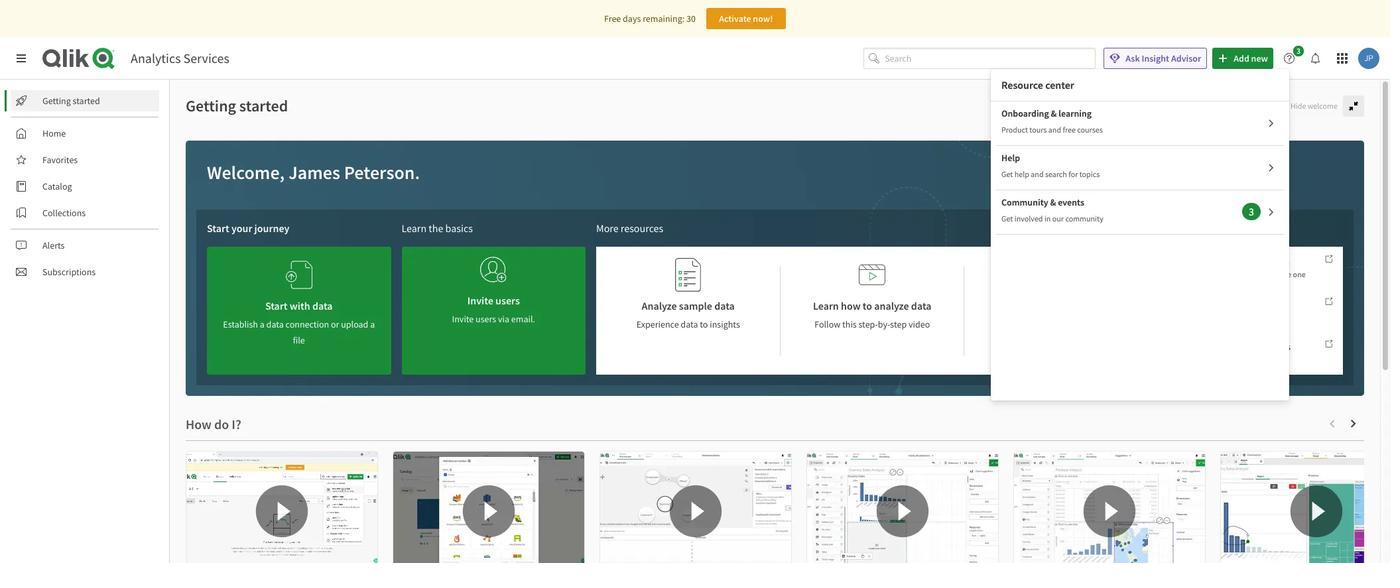 Task type: locate. For each thing, give the bounding box(es) containing it.
1 horizontal spatial start
[[265, 299, 288, 313]]

how do i use the chart suggestions toggle? image
[[1015, 452, 1206, 563]]

follow
[[815, 318, 841, 330]]

data inside learn how to analyze data follow this step-by-step video
[[912, 299, 932, 313]]

1 horizontal spatial to
[[863, 299, 873, 313]]

learn inside learn how to analyze data follow this step-by-step video
[[813, 299, 839, 313]]

onboarding up product
[[1002, 107, 1049, 119]]

&
[[1051, 107, 1057, 119], [1051, 196, 1057, 208]]

james peterson image
[[1359, 48, 1380, 69]]

to inside analyze sample data experience data to insights
[[700, 318, 708, 330]]

0 vertical spatial and
[[1049, 125, 1062, 135]]

start for with
[[265, 299, 288, 313]]

to down sample
[[700, 318, 708, 330]]

resources
[[621, 222, 664, 235]]

invite down invite users image
[[468, 294, 494, 307]]

start with data establish a data connection or upload a file
[[223, 299, 375, 346]]

home link
[[11, 123, 159, 144]]

2 vertical spatial to
[[700, 318, 708, 330]]

1 vertical spatial onboarding
[[1170, 341, 1218, 353]]

start
[[207, 222, 229, 235], [265, 299, 288, 313]]

0 vertical spatial basics
[[446, 222, 473, 235]]

0 vertical spatial to
[[1262, 269, 1269, 279]]

a
[[260, 318, 265, 330], [370, 318, 375, 330]]

alerts
[[42, 240, 65, 251]]

learn left "about"
[[1170, 269, 1189, 279]]

learning
[[1059, 107, 1092, 119]]

0 vertical spatial onboarding
[[1002, 107, 1049, 119]]

users
[[496, 294, 520, 307], [476, 313, 496, 325]]

1 horizontal spatial basics
[[1267, 341, 1291, 353]]

how do i define data associations? image
[[600, 452, 792, 563]]

0 vertical spatial invite
[[468, 294, 494, 307]]

1 a from the left
[[260, 318, 265, 330]]

0 vertical spatial how
[[1246, 269, 1260, 279]]

how down visualizations
[[1246, 269, 1260, 279]]

and right help
[[1031, 169, 1044, 179]]

onboarding left beyond
[[1170, 341, 1218, 353]]

1 horizontal spatial a
[[370, 318, 375, 330]]

0 horizontal spatial with
[[290, 299, 310, 313]]

more resources
[[597, 222, 664, 235]]

to up the step-
[[863, 299, 873, 313]]

1 vertical spatial learn
[[1170, 269, 1189, 279]]

how up this
[[841, 299, 861, 313]]

learn up follow
[[813, 299, 839, 313]]

onboarding inside "onboarding & learning product tours and free courses"
[[1002, 107, 1049, 119]]

1 vertical spatial to
[[863, 299, 873, 313]]

collections link
[[11, 202, 159, 224]]

invite left via
[[452, 313, 474, 325]]

a right upload
[[370, 318, 375, 330]]

advisor
[[1172, 52, 1202, 64]]

0 horizontal spatial getting started
[[42, 95, 100, 107]]

0 horizontal spatial start
[[207, 222, 229, 235]]

0 horizontal spatial started
[[73, 95, 100, 107]]

how
[[1246, 269, 1260, 279], [841, 299, 861, 313]]

data up or
[[312, 299, 333, 313]]

0 horizontal spatial a
[[260, 318, 265, 330]]

analyze sample data experience data to insights
[[637, 299, 740, 330]]

onboarding inside welcome, james peterson. main content
[[1170, 341, 1218, 353]]

1 horizontal spatial the
[[1251, 341, 1265, 353]]

getting started link
[[11, 90, 159, 111]]

2 vertical spatial and
[[1231, 269, 1244, 279]]

services
[[183, 50, 229, 66]]

hide welcome
[[1291, 101, 1338, 111]]

topics
[[1080, 169, 1100, 179]]

onboarding for onboarding beyond the basics
[[1170, 341, 1218, 353]]

1 vertical spatial get
[[1002, 214, 1013, 224]]

catalog
[[42, 180, 72, 192]]

1 vertical spatial invite
[[452, 313, 474, 325]]

getting up the home
[[42, 95, 71, 107]]

invite
[[468, 294, 494, 307], [452, 313, 474, 325]]

center
[[1046, 78, 1075, 92]]

0 horizontal spatial the
[[429, 222, 444, 235]]

learn for learn how to analyze data follow this step-by-step video
[[813, 299, 839, 313]]

onboarding
[[1002, 107, 1049, 119], [1170, 341, 1218, 353]]

0 vertical spatial &
[[1051, 107, 1057, 119]]

in
[[1045, 214, 1051, 224]]

searchbar element
[[864, 48, 1096, 69]]

create
[[1271, 269, 1292, 279]]

getting started down services
[[186, 96, 288, 116]]

sample
[[679, 299, 713, 313]]

data
[[312, 299, 333, 313], [715, 299, 735, 313], [912, 299, 932, 313], [266, 318, 284, 330], [681, 318, 698, 330]]

0 vertical spatial with
[[1216, 256, 1234, 268]]

get inside the help get help and search for topics
[[1002, 169, 1013, 179]]

2 vertical spatial get
[[1170, 256, 1184, 268]]

0 horizontal spatial onboarding
[[1002, 107, 1049, 119]]

community
[[1002, 196, 1049, 208]]

users left via
[[476, 313, 496, 325]]

1 vertical spatial with
[[290, 299, 310, 313]]

and left free
[[1049, 125, 1062, 135]]

peterson.
[[344, 161, 420, 184]]

start left your
[[207, 222, 229, 235]]

3 button
[[1279, 46, 1308, 69]]

2 horizontal spatial learn
[[1170, 269, 1189, 279]]

close sidebar menu image
[[16, 53, 27, 64]]

1 vertical spatial users
[[476, 313, 496, 325]]

2 horizontal spatial started
[[1186, 256, 1214, 268]]

onboarding & learning product tours and free courses
[[1002, 107, 1103, 135]]

getting started up home link
[[42, 95, 100, 107]]

involved
[[1015, 214, 1043, 224]]

1 horizontal spatial getting started
[[186, 96, 288, 116]]

0 vertical spatial learn
[[402, 222, 427, 235]]

analytics
[[131, 50, 181, 66]]

add new button
[[1213, 48, 1274, 69]]

0 horizontal spatial learn
[[402, 222, 427, 235]]

& for community
[[1051, 196, 1057, 208]]

2 horizontal spatial and
[[1231, 269, 1244, 279]]

a right establish
[[260, 318, 265, 330]]

email.
[[511, 313, 535, 325]]

with up connection
[[290, 299, 310, 313]]

with up apps
[[1216, 256, 1234, 268]]

1 horizontal spatial getting
[[186, 96, 236, 116]]

started
[[73, 95, 100, 107], [239, 96, 288, 116], [1186, 256, 1214, 268]]

learn down peterson.
[[402, 222, 427, 235]]

the
[[429, 222, 444, 235], [1251, 341, 1265, 353]]

how do i interact with visualizations? image
[[1222, 452, 1391, 563]]

1 horizontal spatial how
[[1246, 269, 1260, 279]]

getting started inside navigation pane element
[[42, 95, 100, 107]]

for
[[1069, 169, 1078, 179]]

1 vertical spatial how
[[841, 299, 861, 313]]

via
[[498, 313, 510, 325]]

1 horizontal spatial with
[[1216, 256, 1234, 268]]

0 horizontal spatial to
[[700, 318, 708, 330]]

2 vertical spatial learn
[[813, 299, 839, 313]]

30
[[687, 13, 696, 25]]

1 vertical spatial &
[[1051, 196, 1057, 208]]

onboarding for onboarding & learning product tours and free courses
[[1002, 107, 1049, 119]]

1 horizontal spatial and
[[1049, 125, 1062, 135]]

learn
[[402, 222, 427, 235], [1170, 269, 1189, 279], [813, 299, 839, 313]]

& inside "onboarding & learning product tours and free courses"
[[1051, 107, 1057, 119]]

with
[[1216, 256, 1234, 268], [290, 299, 310, 313]]

users up via
[[496, 294, 520, 307]]

favorites link
[[11, 149, 159, 171]]

0 horizontal spatial and
[[1031, 169, 1044, 179]]

0 vertical spatial start
[[207, 222, 229, 235]]

getting
[[42, 95, 71, 107], [186, 96, 236, 116]]

& up the our in the right top of the page
[[1051, 196, 1057, 208]]

how do i create an app? image
[[186, 452, 378, 563]]

1 horizontal spatial learn
[[813, 299, 839, 313]]

2 horizontal spatial to
[[1262, 269, 1269, 279]]

add new
[[1234, 52, 1269, 64]]

analyze
[[875, 299, 909, 313]]

0 horizontal spatial getting
[[42, 95, 71, 107]]

upload
[[341, 318, 369, 330]]

with inside start with data establish a data connection or upload a file
[[290, 299, 310, 313]]

& left learning
[[1051, 107, 1057, 119]]

2 a from the left
[[370, 318, 375, 330]]

1 horizontal spatial onboarding
[[1170, 341, 1218, 353]]

getting inside welcome, james peterson. main content
[[186, 96, 236, 116]]

start up connection
[[265, 299, 288, 313]]

1 vertical spatial and
[[1031, 169, 1044, 179]]

this
[[843, 318, 857, 330]]

ask insight advisor
[[1126, 52, 1202, 64]]

onboarding beyond the basics link
[[1160, 335, 1344, 372]]

1 horizontal spatial started
[[239, 96, 288, 116]]

0 horizontal spatial how
[[841, 299, 861, 313]]

and
[[1049, 125, 1062, 135], [1031, 169, 1044, 179], [1231, 269, 1244, 279]]

& inside community & events get involved in our community
[[1051, 196, 1057, 208]]

1 vertical spatial start
[[265, 299, 288, 313]]

data up video
[[912, 299, 932, 313]]

courses
[[1078, 125, 1103, 135]]

about
[[1191, 269, 1211, 279]]

0 vertical spatial get
[[1002, 169, 1013, 179]]

events
[[1058, 196, 1085, 208]]

analytics services
[[131, 50, 229, 66]]

basics
[[446, 222, 473, 235], [1267, 341, 1291, 353]]

and inside "onboarding & learning product tours and free courses"
[[1049, 125, 1062, 135]]

to down visualizations
[[1262, 269, 1269, 279]]

0 vertical spatial the
[[429, 222, 444, 235]]

start inside start with data establish a data connection or upload a file
[[265, 299, 288, 313]]

and right apps
[[1231, 269, 1244, 279]]

getting down services
[[186, 96, 236, 116]]

learn for learn the basics
[[402, 222, 427, 235]]

welcome,
[[207, 161, 285, 184]]

getting started inside welcome, james peterson. main content
[[186, 96, 288, 116]]

navigation pane element
[[0, 85, 169, 288]]

started inside navigation pane element
[[73, 95, 100, 107]]



Task type: vqa. For each thing, say whether or not it's contained in the screenshot.
first THE APP? from left
no



Task type: describe. For each thing, give the bounding box(es) containing it.
james
[[289, 161, 340, 184]]

0 horizontal spatial basics
[[446, 222, 473, 235]]

alerts link
[[11, 235, 159, 256]]

start for your
[[207, 222, 229, 235]]

1 vertical spatial basics
[[1267, 341, 1291, 353]]

your
[[232, 222, 252, 235]]

free
[[605, 13, 621, 25]]

analyze
[[642, 299, 677, 313]]

how inside learn how to analyze data follow this step-by-step video
[[841, 299, 861, 313]]

search
[[1046, 169, 1068, 179]]

subscriptions
[[42, 266, 96, 278]]

more
[[597, 222, 619, 235]]

to inside learn how to analyze data follow this step-by-step video
[[863, 299, 873, 313]]

help
[[1015, 169, 1030, 179]]

data up insights
[[715, 299, 735, 313]]

help get help and search for topics
[[1002, 152, 1100, 179]]

free days remaining: 30
[[605, 13, 696, 25]]

3
[[1297, 46, 1301, 56]]

ask insight advisor button
[[1104, 48, 1208, 69]]

add
[[1234, 52, 1250, 64]]

connection
[[286, 318, 329, 330]]

how inside get started with visualizations learn about apps and how to create one
[[1246, 269, 1260, 279]]

collections
[[42, 207, 86, 219]]

new
[[1252, 52, 1269, 64]]

and inside get started with visualizations learn about apps and how to create one
[[1231, 269, 1244, 279]]

resource
[[1002, 78, 1044, 92]]

remaining:
[[643, 13, 685, 25]]

learn how to analyze data image
[[859, 257, 886, 293]]

tours
[[1030, 125, 1047, 135]]

by-
[[878, 318, 891, 330]]

help
[[1002, 152, 1021, 164]]

welcome, james peterson.
[[207, 161, 420, 184]]

to inside get started with visualizations learn about apps and how to create one
[[1262, 269, 1269, 279]]

start your journey
[[207, 222, 290, 235]]

learn the basics
[[402, 222, 473, 235]]

started inside get started with visualizations learn about apps and how to create one
[[1186, 256, 1214, 268]]

Search text field
[[885, 48, 1096, 69]]

welcome
[[1308, 101, 1338, 111]]

start with data image
[[286, 257, 312, 293]]

product
[[1002, 125, 1028, 135]]

learn how to analyze data follow this step-by-step video
[[813, 299, 932, 330]]

data down sample
[[681, 318, 698, 330]]

subscriptions link
[[11, 261, 159, 283]]

learn inside get started with visualizations learn about apps and how to create one
[[1170, 269, 1189, 279]]

invite users image
[[481, 252, 507, 287]]

invite users invite users via email.
[[452, 294, 535, 325]]

now!
[[753, 13, 773, 25]]

step-
[[859, 318, 878, 330]]

0 vertical spatial users
[[496, 294, 520, 307]]

onboarding beyond the basics
[[1170, 341, 1291, 353]]

and inside the help get help and search for topics
[[1031, 169, 1044, 179]]

welcome, james peterson. main content
[[170, 80, 1391, 563]]

home
[[42, 127, 66, 139]]

file
[[293, 334, 305, 346]]

get inside community & events get involved in our community
[[1002, 214, 1013, 224]]

analytics services element
[[131, 50, 229, 66]]

community & events get involved in our community
[[1002, 196, 1104, 224]]

& for onboarding
[[1051, 107, 1057, 119]]

community
[[1066, 214, 1104, 224]]

with inside get started with visualizations learn about apps and how to create one
[[1216, 256, 1234, 268]]

ask
[[1126, 52, 1140, 64]]

hide
[[1291, 101, 1307, 111]]

experience
[[637, 318, 679, 330]]

favorites
[[42, 154, 78, 166]]

one
[[1294, 269, 1306, 279]]

hide welcome image
[[1349, 101, 1360, 111]]

1 vertical spatial the
[[1251, 341, 1265, 353]]

activate
[[719, 13, 751, 25]]

days
[[623, 13, 641, 25]]

establish
[[223, 318, 258, 330]]

beyond
[[1220, 341, 1250, 353]]

getting inside navigation pane element
[[42, 95, 71, 107]]

get started with visualizations learn about apps and how to create one
[[1170, 256, 1306, 279]]

resource center
[[1002, 78, 1075, 92]]

how do i load data into an app? image
[[393, 452, 585, 563]]

journey
[[255, 222, 290, 235]]

step
[[891, 318, 907, 330]]

data left connection
[[266, 318, 284, 330]]

visualizations
[[1236, 256, 1290, 268]]

insights
[[710, 318, 740, 330]]

get inside get started with visualizations learn about apps and how to create one
[[1170, 256, 1184, 268]]

apps
[[1213, 269, 1229, 279]]

or
[[331, 318, 339, 330]]

activate now! link
[[707, 8, 786, 29]]

our
[[1053, 214, 1064, 224]]

video
[[909, 318, 930, 330]]

activate now!
[[719, 13, 773, 25]]

insight
[[1142, 52, 1170, 64]]

analyze sample data image
[[675, 257, 702, 293]]

catalog link
[[11, 176, 159, 197]]

how do i create a visualization? image
[[808, 452, 999, 563]]

free
[[1063, 125, 1076, 135]]



